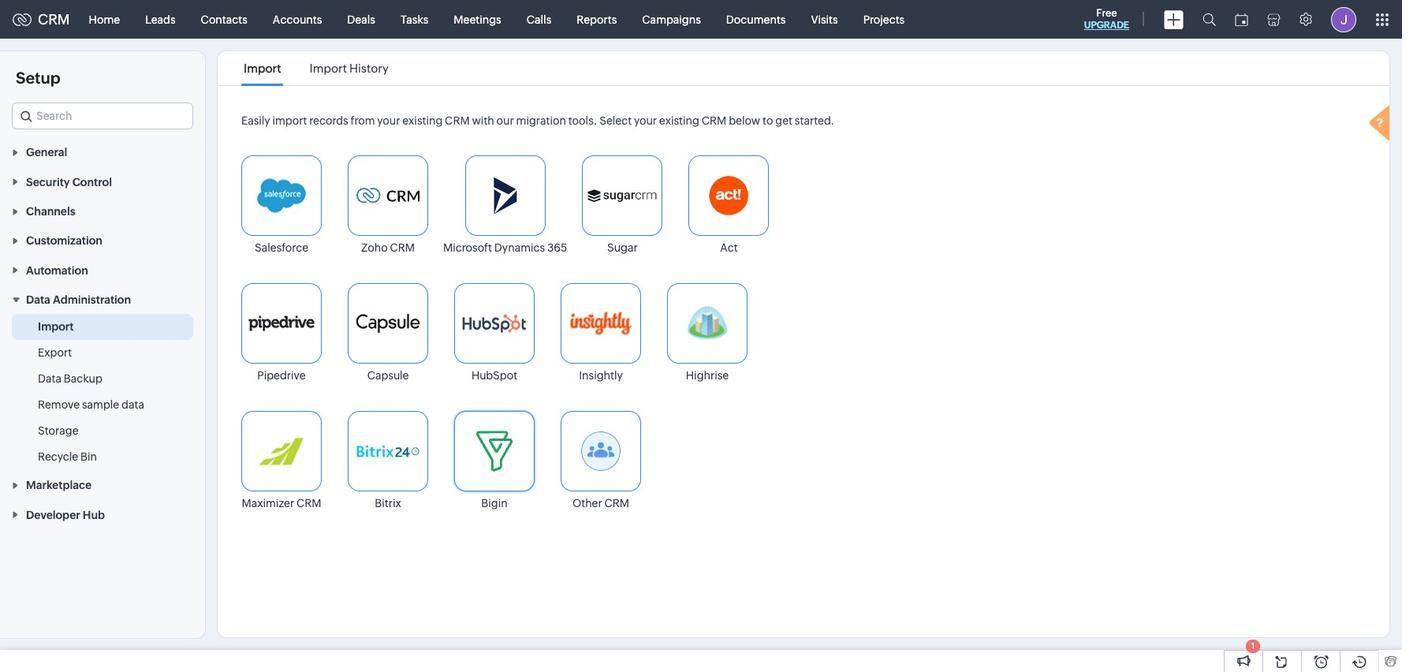 Task type: describe. For each thing, give the bounding box(es) containing it.
visits
[[811, 13, 838, 26]]

profile element
[[1322, 0, 1366, 38]]

with
[[472, 114, 494, 127]]

export link
[[38, 345, 72, 361]]

search element
[[1194, 0, 1226, 39]]

setup
[[16, 69, 60, 87]]

calendar image
[[1235, 13, 1249, 26]]

data
[[122, 398, 144, 411]]

help image
[[1366, 103, 1398, 146]]

contacts
[[201, 13, 248, 26]]

tasks
[[401, 13, 429, 26]]

data for data backup
[[38, 372, 62, 385]]

2 existing from the left
[[659, 114, 700, 127]]

import
[[273, 114, 307, 127]]

security control
[[26, 176, 112, 188]]

deals
[[347, 13, 375, 26]]

microsoft dynamics 365
[[443, 241, 568, 254]]

easily import records from your existing crm with our migration tools. select your existing crm below to get started.
[[241, 114, 835, 127]]

home link
[[76, 0, 133, 38]]

data for data administration
[[26, 294, 50, 306]]

home
[[89, 13, 120, 26]]

search image
[[1203, 13, 1217, 26]]

other
[[573, 497, 603, 510]]

calls
[[527, 13, 552, 26]]

general button
[[0, 137, 205, 167]]

developer hub
[[26, 509, 105, 521]]

automation
[[26, 264, 88, 277]]

zoho
[[361, 241, 388, 254]]

reports link
[[564, 0, 630, 38]]

marketplace
[[26, 479, 92, 492]]

channels
[[26, 205, 75, 218]]

easily
[[241, 114, 270, 127]]

records
[[309, 114, 348, 127]]

developer hub button
[[0, 500, 205, 529]]

tasks link
[[388, 0, 441, 38]]

import link for export link
[[38, 319, 74, 335]]

campaigns link
[[630, 0, 714, 38]]

security
[[26, 176, 70, 188]]

projects link
[[851, 0, 918, 38]]

act
[[720, 241, 738, 254]]

list containing import
[[230, 51, 403, 85]]

1
[[1252, 641, 1255, 651]]

salesforce
[[255, 241, 308, 254]]

general
[[26, 146, 67, 159]]

upgrade
[[1085, 20, 1130, 31]]

crm left below
[[702, 114, 727, 127]]

recycle bin
[[38, 451, 97, 463]]

2 your from the left
[[634, 114, 657, 127]]

crm right logo
[[38, 11, 70, 28]]

history
[[349, 62, 389, 75]]

create menu element
[[1155, 0, 1194, 38]]

control
[[72, 176, 112, 188]]

customization button
[[0, 226, 205, 255]]

security control button
[[0, 167, 205, 196]]

leads
[[145, 13, 176, 26]]

storage
[[38, 424, 79, 437]]

crm right zoho
[[390, 241, 415, 254]]

maximizer crm
[[242, 497, 322, 510]]

tools.
[[569, 114, 598, 127]]

dynamics
[[495, 241, 545, 254]]

backup
[[64, 372, 102, 385]]

data backup link
[[38, 371, 102, 387]]

maximizer
[[242, 497, 294, 510]]

sample
[[82, 398, 119, 411]]

developer
[[26, 509, 80, 521]]

from
[[351, 114, 375, 127]]

automation button
[[0, 255, 205, 285]]

data administration button
[[0, 285, 205, 314]]

1 your from the left
[[377, 114, 400, 127]]

free upgrade
[[1085, 7, 1130, 31]]



Task type: locate. For each thing, give the bounding box(es) containing it.
pipedrive
[[257, 369, 306, 382]]

recycle
[[38, 451, 78, 463]]

crm left with
[[445, 114, 470, 127]]

crm right maximizer
[[297, 497, 322, 510]]

free
[[1097, 7, 1118, 19]]

below
[[729, 114, 761, 127]]

existing right select
[[659, 114, 700, 127]]

remove sample data link
[[38, 397, 144, 413]]

channels button
[[0, 196, 205, 226]]

export
[[38, 346, 72, 359]]

import left 'history'
[[310, 62, 347, 75]]

your right from
[[377, 114, 400, 127]]

0 horizontal spatial import
[[38, 320, 74, 333]]

remove
[[38, 398, 80, 411]]

import link up export
[[38, 319, 74, 335]]

data backup
[[38, 372, 102, 385]]

import up export
[[38, 320, 74, 333]]

import inside 'data administration' region
[[38, 320, 74, 333]]

highrise
[[686, 369, 729, 382]]

get
[[776, 114, 793, 127]]

customization
[[26, 235, 103, 247]]

import up easily
[[244, 62, 281, 75]]

1 horizontal spatial existing
[[659, 114, 700, 127]]

list
[[230, 51, 403, 85]]

data inside dropdown button
[[26, 294, 50, 306]]

bin
[[80, 451, 97, 463]]

1 horizontal spatial import link
[[241, 62, 284, 75]]

data down automation
[[26, 294, 50, 306]]

create menu image
[[1164, 10, 1184, 29]]

select
[[600, 114, 632, 127]]

zoho crm
[[361, 241, 415, 254]]

0 vertical spatial data
[[26, 294, 50, 306]]

storage link
[[38, 423, 79, 439]]

0 vertical spatial import link
[[241, 62, 284, 75]]

started.
[[795, 114, 835, 127]]

1 vertical spatial import link
[[38, 319, 74, 335]]

0 horizontal spatial your
[[377, 114, 400, 127]]

data inside region
[[38, 372, 62, 385]]

visits link
[[799, 0, 851, 38]]

data down export
[[38, 372, 62, 385]]

0 horizontal spatial import link
[[38, 319, 74, 335]]

remove sample data
[[38, 398, 144, 411]]

crm link
[[13, 11, 70, 28]]

leads link
[[133, 0, 188, 38]]

1 existing from the left
[[403, 114, 443, 127]]

365
[[547, 241, 568, 254]]

to
[[763, 114, 774, 127]]

logo image
[[13, 13, 32, 26]]

other crm
[[573, 497, 630, 510]]

campaigns
[[642, 13, 701, 26]]

existing right from
[[403, 114, 443, 127]]

contacts link
[[188, 0, 260, 38]]

import history link
[[307, 62, 391, 75]]

administration
[[53, 294, 131, 306]]

your right select
[[634, 114, 657, 127]]

insightly
[[579, 369, 623, 382]]

projects
[[864, 13, 905, 26]]

capsule
[[367, 369, 409, 382]]

hubspot
[[472, 369, 518, 382]]

data administration region
[[0, 314, 205, 470]]

crm right other
[[605, 497, 630, 510]]

accounts link
[[260, 0, 335, 38]]

1 horizontal spatial import
[[244, 62, 281, 75]]

marketplace button
[[0, 470, 205, 500]]

meetings link
[[441, 0, 514, 38]]

our
[[497, 114, 514, 127]]

reports
[[577, 13, 617, 26]]

microsoft
[[443, 241, 492, 254]]

import history
[[310, 62, 389, 75]]

documents link
[[714, 0, 799, 38]]

2 horizontal spatial import
[[310, 62, 347, 75]]

0 horizontal spatial existing
[[403, 114, 443, 127]]

bigin
[[481, 497, 508, 510]]

1 vertical spatial data
[[38, 372, 62, 385]]

existing
[[403, 114, 443, 127], [659, 114, 700, 127]]

calls link
[[514, 0, 564, 38]]

Search text field
[[13, 103, 193, 129]]

sugar
[[608, 241, 638, 254]]

deals link
[[335, 0, 388, 38]]

your
[[377, 114, 400, 127], [634, 114, 657, 127]]

profile image
[[1332, 7, 1357, 32]]

import link
[[241, 62, 284, 75], [38, 319, 74, 335]]

data
[[26, 294, 50, 306], [38, 372, 62, 385]]

1 horizontal spatial your
[[634, 114, 657, 127]]

None field
[[12, 103, 193, 129]]

meetings
[[454, 13, 502, 26]]

hub
[[83, 509, 105, 521]]

recycle bin link
[[38, 449, 97, 465]]

import link inside list
[[241, 62, 284, 75]]

migration
[[516, 114, 566, 127]]

documents
[[726, 13, 786, 26]]

data administration
[[26, 294, 131, 306]]

import
[[244, 62, 281, 75], [310, 62, 347, 75], [38, 320, 74, 333]]

accounts
[[273, 13, 322, 26]]

bitrix
[[375, 497, 401, 510]]

import link up easily
[[241, 62, 284, 75]]

crm
[[38, 11, 70, 28], [445, 114, 470, 127], [702, 114, 727, 127], [390, 241, 415, 254], [297, 497, 322, 510], [605, 497, 630, 510]]

import link for import history link
[[241, 62, 284, 75]]



Task type: vqa. For each thing, say whether or not it's contained in the screenshot.
the Automation dropdown button
yes



